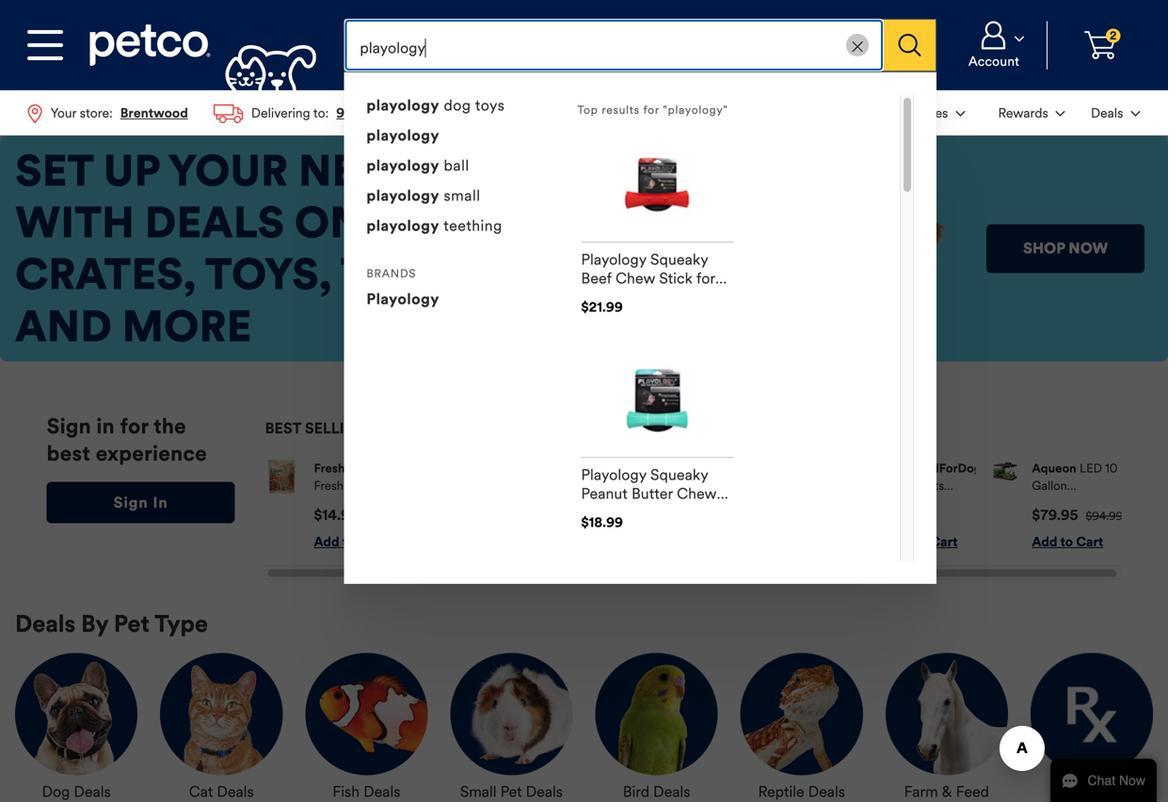 Task type: describe. For each thing, give the bounding box(es) containing it.
reptile deals image
[[740, 654, 863, 776]]

playology link
[[367, 290, 439, 309]]

deals inside farm & feed deals
[[928, 801, 965, 803]]

in
[[153, 494, 168, 513]]

small pet deals image
[[450, 654, 573, 776]]

small
[[444, 186, 481, 205]]

type
[[154, 610, 208, 639]]

playology for ball
[[367, 156, 440, 175]]

fish deals link
[[333, 776, 400, 802]]

$79.95
[[1032, 507, 1078, 524]]

0 vertical spatial pet
[[114, 610, 150, 639]]

2 playology from the top
[[367, 126, 440, 145]]

brands playology
[[367, 267, 439, 309]]

Search search field
[[344, 19, 884, 72]]

list containing $14.99
[[265, 445, 1123, 580]]

cat deals
[[189, 783, 254, 802]]

sign in
[[114, 494, 168, 513]]

the
[[154, 414, 186, 440]]

experience
[[96, 441, 207, 467]]

sign for sign in
[[114, 494, 148, 513]]

fish deals
[[333, 783, 400, 802]]

fish deals image
[[305, 654, 428, 776]]

reptile deals
[[758, 783, 845, 802]]

playology for dog toys
[[367, 96, 440, 115]]

playology link
[[367, 126, 440, 145]]

1 $14.99 from the left
[[314, 507, 359, 524]]

farm and feed deals image
[[886, 654, 1008, 776]]

by
[[81, 610, 108, 639]]

best selling products
[[265, 419, 453, 438]]

small pet deals link
[[460, 776, 563, 802]]

results
[[602, 103, 640, 117]]

sign in link
[[47, 482, 235, 524]]

cat deals image
[[160, 654, 283, 776]]

in
[[96, 414, 115, 440]]

brands
[[367, 267, 416, 281]]

2 $14.99 list item from the left
[[557, 460, 684, 551]]

playology for teething
[[367, 217, 440, 235]]

products
[[371, 419, 453, 438]]

bird deals image
[[595, 654, 718, 776]]

selling
[[305, 419, 367, 438]]

deals by pet type
[[15, 610, 208, 639]]

bird deals
[[623, 783, 690, 802]]

cat
[[189, 783, 213, 802]]

2
[[1110, 29, 1117, 43]]



Task type: locate. For each thing, give the bounding box(es) containing it.
feed
[[956, 783, 989, 802]]

1 vertical spatial pet
[[500, 783, 522, 802]]

top results for "playology"
[[577, 103, 728, 117]]

pharmacy link
[[1059, 776, 1125, 802]]

cat deals link
[[189, 776, 254, 802]]

0 vertical spatial sign
[[47, 414, 91, 440]]

for for "playology"
[[643, 103, 659, 117]]

playology
[[367, 96, 440, 115], [367, 126, 440, 145], [367, 156, 440, 175], [367, 186, 440, 205], [367, 217, 440, 235]]

bird
[[623, 783, 650, 802]]

$79.95 list item
[[994, 460, 1123, 551]]

1 playology from the top
[[367, 96, 440, 115]]

4 playology from the top
[[367, 186, 440, 205]]

1 horizontal spatial for
[[643, 103, 659, 117]]

0 horizontal spatial for
[[120, 414, 149, 440]]

top
[[577, 103, 598, 117]]

fish
[[333, 783, 360, 802]]

reptile
[[758, 783, 804, 802]]

teething
[[444, 217, 502, 235]]

1 horizontal spatial $14.99 list item
[[557, 460, 684, 551]]

1 vertical spatial sign
[[114, 494, 148, 513]]

$10.99
[[886, 507, 931, 524]]

toys
[[475, 96, 505, 115]]

carat down icon 13 button
[[949, 21, 1039, 69], [888, 92, 976, 134], [980, 92, 1076, 134], [1080, 92, 1151, 134]]

2 $14.99 from the left
[[602, 507, 647, 524]]

sign up best
[[47, 414, 91, 440]]

pharmacy
[[1059, 783, 1125, 802]]

playology down playology link
[[367, 156, 440, 175]]

0 horizontal spatial $14.99
[[314, 507, 359, 524]]

0 horizontal spatial pet
[[114, 610, 150, 639]]

playology small
[[367, 186, 481, 205]]

dog deals
[[42, 783, 111, 802]]

playology down playology ball
[[367, 186, 440, 205]]

farm & feed deals
[[904, 783, 989, 803]]

farm
[[904, 783, 938, 802]]

search image
[[899, 34, 921, 56]]

sign
[[47, 414, 91, 440], [114, 494, 148, 513]]

for inside sign in for the best experience
[[120, 414, 149, 440]]

dog
[[444, 96, 471, 115]]

farm & feed deals link
[[886, 776, 1008, 803]]

3 playology from the top
[[367, 156, 440, 175]]

&
[[942, 783, 952, 802]]

playology up playology ball
[[367, 126, 440, 145]]

best
[[47, 441, 90, 467]]

pet right by
[[114, 610, 150, 639]]

for right "results"
[[643, 103, 659, 117]]

1 $14.99 list item from the left
[[265, 460, 393, 551]]

for right in
[[120, 414, 149, 440]]

deals
[[15, 610, 76, 639], [74, 783, 111, 802], [217, 783, 254, 802], [363, 783, 400, 802], [526, 783, 563, 802], [653, 783, 690, 802], [808, 783, 845, 802], [928, 801, 965, 803]]

clear search field text image
[[852, 41, 863, 52]]

carat down icon 13 image
[[1015, 36, 1024, 42], [956, 111, 965, 117], [1056, 111, 1065, 117], [1131, 111, 1140, 117]]

for for the
[[120, 414, 149, 440]]

1 horizontal spatial pet
[[500, 783, 522, 802]]

list
[[15, 90, 387, 136], [886, 90, 1153, 136], [265, 445, 1123, 580]]

playology
[[367, 290, 439, 309]]

pet right the small
[[500, 783, 522, 802]]

dog deals image
[[15, 654, 138, 776]]

small
[[460, 783, 497, 802]]

best
[[265, 419, 301, 438]]

for
[[643, 103, 659, 117], [120, 414, 149, 440]]

sign inside sign in for the best experience
[[47, 414, 91, 440]]

sign in button
[[47, 482, 235, 524]]

1 vertical spatial for
[[120, 414, 149, 440]]

dog
[[42, 783, 70, 802]]

1 horizontal spatial sign
[[114, 494, 148, 513]]

playology for small
[[367, 186, 440, 205]]

dog deals link
[[42, 776, 111, 802]]

playology ball
[[367, 156, 469, 175]]

playology up playology link
[[367, 96, 440, 115]]

0 horizontal spatial $14.99 list item
[[265, 460, 393, 551]]

sign in for the best experience
[[47, 414, 207, 467]]

playology teething
[[367, 217, 502, 235]]

pet pharmacy image
[[1031, 654, 1153, 776]]

"playology"
[[663, 103, 728, 117]]

sign inside sign in button
[[114, 494, 148, 513]]

bird deals link
[[623, 776, 690, 802]]

sign for sign in for the best experience
[[47, 414, 91, 440]]

$79.95 $94.99
[[1032, 507, 1123, 524]]

0 vertical spatial for
[[643, 103, 659, 117]]

close icon 13 button
[[846, 34, 869, 56]]

1 horizontal spatial $14.99
[[602, 507, 647, 524]]

reptile deals link
[[758, 776, 845, 802]]

playology down playology small
[[367, 217, 440, 235]]

ball
[[444, 156, 469, 175]]

$14.99 list item
[[265, 460, 393, 551], [557, 460, 684, 551]]

playology dog toys
[[367, 96, 505, 115]]

0 horizontal spatial sign
[[47, 414, 91, 440]]

pet
[[114, 610, 150, 639], [500, 783, 522, 802]]

2 link
[[1055, 21, 1146, 69]]

small pet deals
[[460, 783, 563, 802]]

sign left in
[[114, 494, 148, 513]]

$94.99
[[1086, 510, 1123, 524]]

$14.99
[[314, 507, 359, 524], [602, 507, 647, 524]]

5 playology from the top
[[367, 217, 440, 235]]



Task type: vqa. For each thing, say whether or not it's contained in the screenshot.
Bird
yes



